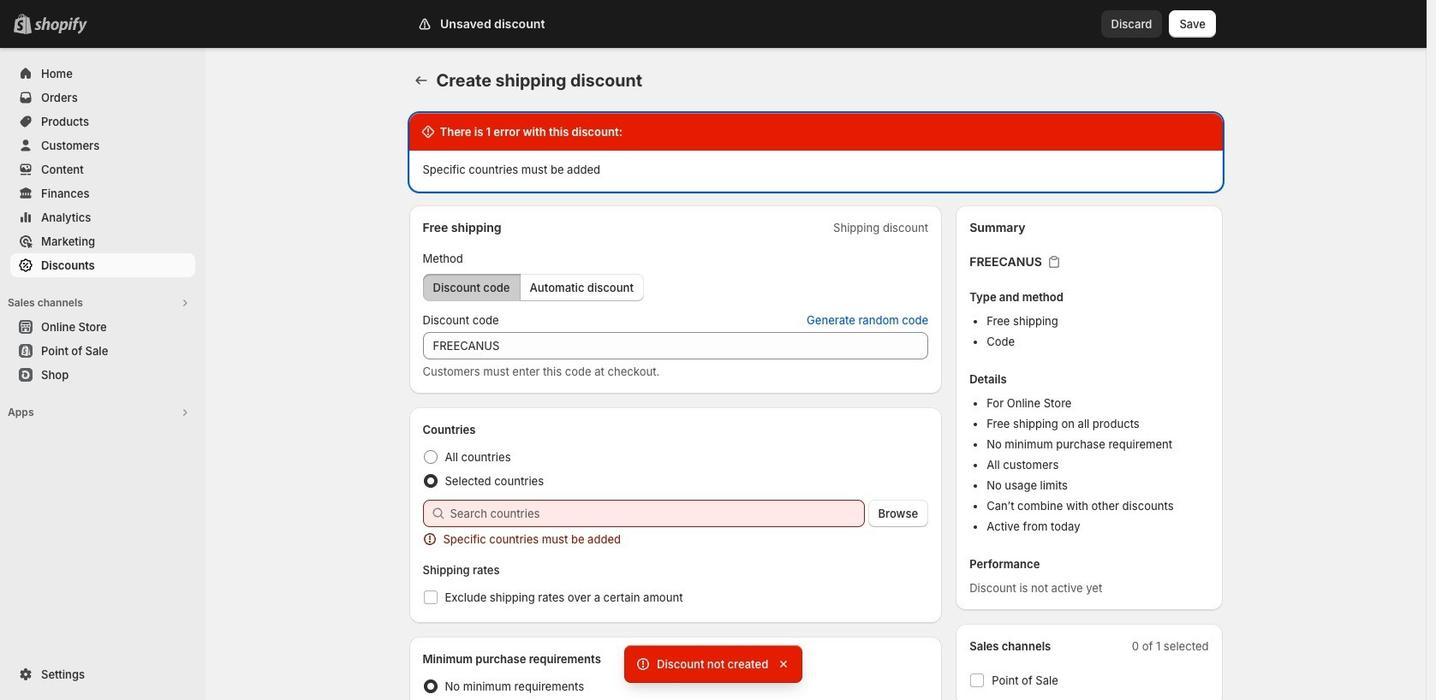 Task type: vqa. For each thing, say whether or not it's contained in the screenshot.
Shopify image
yes



Task type: locate. For each thing, give the bounding box(es) containing it.
None text field
[[423, 332, 929, 360]]

shopify image
[[34, 17, 87, 34]]



Task type: describe. For each thing, give the bounding box(es) containing it.
Search countries text field
[[450, 500, 865, 528]]



